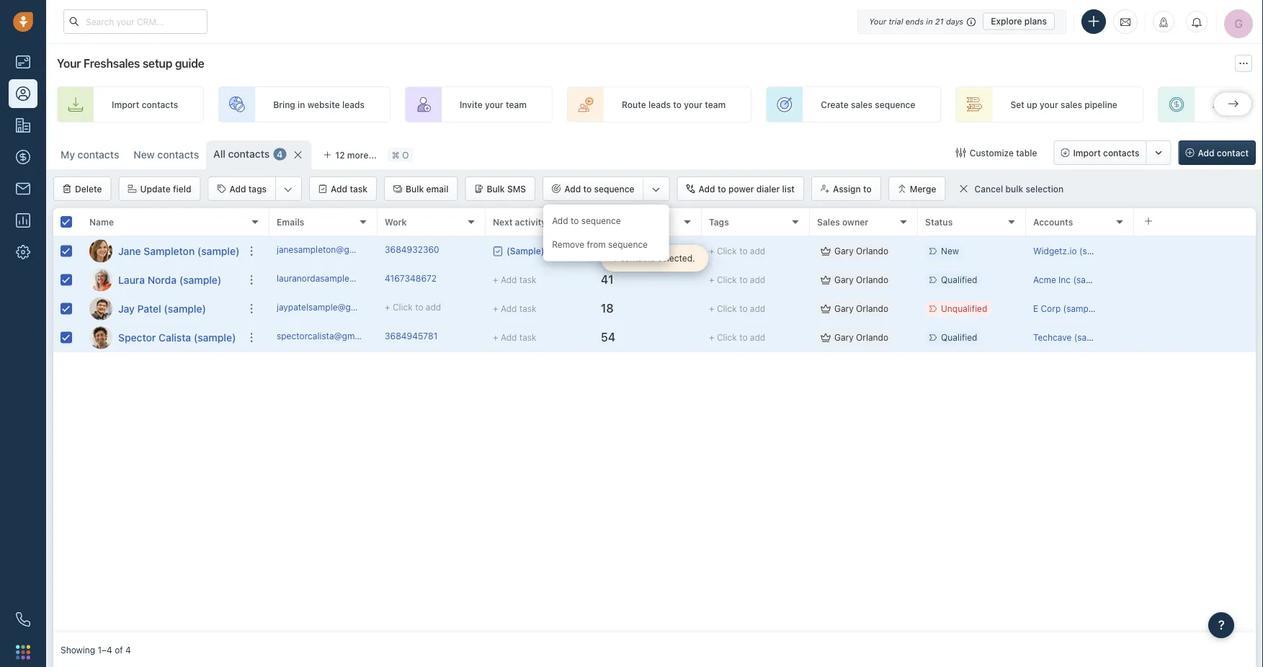Task type: locate. For each thing, give the bounding box(es) containing it.
explore plans
[[991, 16, 1047, 26]]

update field
[[140, 184, 191, 194]]

jaypatelsample@gmail.com + click to add
[[277, 302, 441, 312]]

2 row group from the left
[[270, 237, 1256, 352]]

bulk sms
[[487, 184, 526, 194]]

1 horizontal spatial 4
[[277, 149, 283, 159]]

1 + click to add from the top
[[709, 246, 766, 256]]

18
[[601, 302, 614, 315]]

1 bulk from the left
[[406, 184, 424, 194]]

(sample) up spector calista (sample)
[[164, 303, 206, 315]]

2 vertical spatial 4
[[125, 645, 131, 655]]

new down status
[[941, 246, 959, 256]]

0 horizontal spatial in
[[298, 99, 305, 110]]

0 vertical spatial import
[[112, 99, 139, 110]]

import for the import contacts button
[[1074, 148, 1101, 158]]

2 vertical spatial + add task
[[493, 333, 537, 343]]

my
[[61, 149, 75, 161]]

0 horizontal spatial container_wx8msf4aqz5i3rn1 image
[[821, 275, 831, 285]]

3 cell from the top
[[1135, 295, 1256, 323]]

grid
[[53, 207, 1256, 633]]

sales right create
[[851, 99, 873, 110]]

assign
[[833, 184, 861, 194]]

press space to deselect this row. row containing jane sampleton (sample)
[[53, 237, 270, 266]]

jaypatelsample@gmail.com link
[[277, 301, 387, 317]]

container_wx8msf4aqz5i3rn1 image for qualified
[[821, 333, 831, 343]]

next activity
[[493, 217, 547, 227]]

add contact
[[1198, 148, 1249, 158]]

my contacts button
[[53, 141, 126, 169], [61, 149, 119, 161]]

phone image
[[16, 613, 30, 627]]

1 vertical spatial your
[[57, 57, 81, 70]]

group
[[543, 177, 670, 261]]

4 right all contacts link
[[277, 149, 283, 159]]

add contact button
[[1179, 141, 1256, 165]]

1 vertical spatial qualified
[[941, 333, 978, 343]]

4167348672
[[385, 273, 437, 284]]

1 horizontal spatial in
[[927, 17, 933, 26]]

contacts down setup
[[142, 99, 178, 110]]

team
[[506, 99, 527, 110], [705, 99, 726, 110]]

(sample) right inc
[[1074, 275, 1109, 285]]

+ click to add for 18
[[709, 304, 766, 314]]

0 vertical spatial your
[[869, 17, 887, 26]]

Search your CRM... text field
[[63, 9, 208, 34]]

more...
[[347, 150, 377, 160]]

emails
[[277, 217, 304, 227]]

container_wx8msf4aqz5i3rn1 image
[[959, 184, 969, 194], [493, 246, 503, 256], [821, 246, 831, 256], [821, 304, 831, 314], [821, 333, 831, 343]]

3 gary from the top
[[835, 304, 854, 314]]

click
[[717, 246, 737, 256], [717, 275, 737, 285], [393, 302, 413, 312], [717, 304, 737, 314], [717, 333, 737, 343]]

owner
[[843, 217, 869, 227]]

1 orlando from the top
[[856, 246, 889, 256]]

to inside add to power dialer list button
[[718, 184, 726, 194]]

4 right of at the bottom of page
[[125, 645, 131, 655]]

qualified down unqualified
[[941, 333, 978, 343]]

sequence down score
[[608, 240, 648, 250]]

patel
[[137, 303, 161, 315]]

field
[[173, 184, 191, 194]]

qualified
[[941, 275, 978, 285], [941, 333, 978, 343]]

0 horizontal spatial import contacts
[[112, 99, 178, 110]]

1 row group from the left
[[53, 237, 270, 352]]

+ click to add for 41
[[709, 275, 766, 285]]

0 horizontal spatial bulk
[[406, 184, 424, 194]]

+ add task for 41
[[493, 275, 537, 285]]

jay patel (sample) link
[[118, 302, 206, 316]]

sales
[[851, 99, 873, 110], [1061, 99, 1083, 110]]

import down your freshsales setup guide
[[112, 99, 139, 110]]

row group
[[53, 237, 270, 352], [270, 237, 1256, 352]]

new
[[134, 149, 155, 161], [941, 246, 959, 256]]

4 orlando from the top
[[856, 333, 889, 343]]

(sample) right corp
[[1064, 304, 1099, 314]]

lauranordasample@gmail.com
[[277, 273, 399, 284]]

0 horizontal spatial leads
[[342, 99, 365, 110]]

2 qualified from the top
[[941, 333, 978, 343]]

1 j image from the top
[[89, 240, 112, 263]]

invite your team link
[[405, 86, 553, 123]]

0 horizontal spatial team
[[506, 99, 527, 110]]

add deal link
[[1158, 86, 1264, 123]]

click for 54
[[717, 333, 737, 343]]

0 vertical spatial container_wx8msf4aqz5i3rn1 image
[[956, 148, 966, 158]]

showing 1–4 of 4
[[61, 645, 131, 655]]

3 orlando from the top
[[856, 304, 889, 314]]

your right invite
[[485, 99, 504, 110]]

0 horizontal spatial new
[[134, 149, 155, 161]]

import contacts for import contacts "link"
[[112, 99, 178, 110]]

jay patel (sample)
[[118, 303, 206, 315]]

in right bring on the top left of page
[[298, 99, 305, 110]]

customize table button
[[947, 141, 1047, 165]]

angle down image
[[284, 182, 293, 197]]

(sample) for jay patel (sample)
[[164, 303, 206, 315]]

1 qualified from the top
[[941, 275, 978, 285]]

dialer
[[757, 184, 780, 194]]

4 gary orlando from the top
[[835, 333, 889, 343]]

1 vertical spatial add to sequence
[[552, 216, 621, 226]]

freshworks switcher image
[[16, 645, 30, 660]]

angle down image
[[652, 182, 661, 197]]

contacts down pipeline
[[1104, 148, 1140, 158]]

0 vertical spatial + add task
[[493, 275, 537, 285]]

menu containing add to sequence
[[544, 205, 669, 261]]

in left 21
[[927, 17, 933, 26]]

4 down "remove from sequence"
[[612, 253, 618, 263]]

route leads to your team link
[[567, 86, 752, 123]]

add for 41
[[750, 275, 766, 285]]

2 + click to add from the top
[[709, 275, 766, 285]]

sales left pipeline
[[1061, 99, 1083, 110]]

press space to deselect this row. row containing 41
[[270, 266, 1256, 295]]

2 leads from the left
[[649, 99, 671, 110]]

1 horizontal spatial your
[[869, 17, 887, 26]]

2 horizontal spatial your
[[1040, 99, 1059, 110]]

4 contacts selected.
[[612, 253, 695, 263]]

0 vertical spatial in
[[927, 17, 933, 26]]

task inside button
[[350, 184, 368, 194]]

(sample) for spector calista (sample)
[[194, 332, 236, 343]]

set up your sales pipeline
[[1011, 99, 1118, 110]]

new for new
[[941, 246, 959, 256]]

sms
[[507, 184, 526, 194]]

2 + add task from the top
[[493, 304, 537, 314]]

selected.
[[658, 253, 695, 263]]

l image
[[89, 269, 112, 292]]

1 + add task from the top
[[493, 275, 537, 285]]

remove from sequence
[[552, 240, 648, 250]]

(sample) right the calista
[[194, 332, 236, 343]]

cell for 18
[[1135, 295, 1256, 323]]

3 + add task from the top
[[493, 333, 537, 343]]

name row
[[53, 208, 270, 237]]

cell for 41
[[1135, 266, 1256, 294]]

2 sales from the left
[[1061, 99, 1083, 110]]

techcave (sample)
[[1034, 333, 1110, 343]]

new for new contacts
[[134, 149, 155, 161]]

press space to deselect this row. row containing 54
[[270, 324, 1256, 352]]

import contacts down setup
[[112, 99, 178, 110]]

click for 41
[[717, 275, 737, 285]]

1 horizontal spatial bulk
[[487, 184, 505, 194]]

0 vertical spatial add to sequence
[[565, 184, 635, 194]]

container_wx8msf4aqz5i3rn1 image
[[956, 148, 966, 158], [821, 275, 831, 285]]

add to sequence up from
[[552, 216, 621, 226]]

selection
[[1026, 184, 1064, 194]]

set
[[1011, 99, 1025, 110]]

j image left the jay
[[89, 297, 112, 320]]

row group containing 48
[[270, 237, 1256, 352]]

4 gary from the top
[[835, 333, 854, 343]]

j image left jane
[[89, 240, 112, 263]]

(sample) for jane sampleton (sample)
[[197, 245, 240, 257]]

4
[[277, 149, 283, 159], [612, 253, 618, 263], [125, 645, 131, 655]]

1 vertical spatial import
[[1074, 148, 1101, 158]]

leads right route
[[649, 99, 671, 110]]

menu
[[544, 205, 669, 261]]

your right route
[[684, 99, 703, 110]]

1 vertical spatial j image
[[89, 297, 112, 320]]

container_wx8msf4aqz5i3rn1 image for unqualified
[[821, 304, 831, 314]]

spector calista (sample) link
[[118, 331, 236, 345]]

+ click to add for 54
[[709, 333, 766, 343]]

0 vertical spatial 4
[[277, 149, 283, 159]]

assign to
[[833, 184, 872, 194]]

3 your from the left
[[1040, 99, 1059, 110]]

up
[[1027, 99, 1038, 110]]

import contacts inside "link"
[[112, 99, 178, 110]]

power
[[729, 184, 754, 194]]

1 horizontal spatial team
[[705, 99, 726, 110]]

gary orlando for 41
[[835, 275, 889, 285]]

1 gary from the top
[[835, 246, 854, 256]]

add to sequence
[[565, 184, 635, 194], [552, 216, 621, 226]]

sequence up score
[[594, 184, 635, 194]]

import inside "link"
[[112, 99, 139, 110]]

import for import contacts "link"
[[112, 99, 139, 110]]

task for 54
[[520, 333, 537, 343]]

explore plans link
[[983, 13, 1055, 30]]

3 gary orlando from the top
[[835, 304, 889, 314]]

3 + click to add from the top
[[709, 304, 766, 314]]

new contacts button
[[126, 141, 206, 169], [134, 149, 199, 161]]

+ add task for 54
[[493, 333, 537, 343]]

54
[[601, 331, 616, 344]]

2 gary orlando from the top
[[835, 275, 889, 285]]

add for 18
[[750, 304, 766, 314]]

set up your sales pipeline link
[[956, 86, 1144, 123]]

contacts up the "field"
[[157, 149, 199, 161]]

4 cell from the top
[[1135, 324, 1256, 352]]

bulk email
[[406, 184, 449, 194]]

+ click to add
[[709, 246, 766, 256], [709, 275, 766, 285], [709, 304, 766, 314], [709, 333, 766, 343]]

your left freshsales
[[57, 57, 81, 70]]

4 inside grid
[[612, 253, 618, 263]]

new up 'update'
[[134, 149, 155, 161]]

leads
[[342, 99, 365, 110], [649, 99, 671, 110]]

1 vertical spatial + add task
[[493, 304, 537, 314]]

new contacts
[[134, 149, 199, 161]]

1 vertical spatial new
[[941, 246, 959, 256]]

0 horizontal spatial import
[[112, 99, 139, 110]]

your right up
[[1040, 99, 1059, 110]]

cell
[[1135, 237, 1256, 265], [1135, 266, 1256, 294], [1135, 295, 1256, 323], [1135, 324, 1256, 352]]

0 horizontal spatial your
[[485, 99, 504, 110]]

gary orlando for 54
[[835, 333, 889, 343]]

1 horizontal spatial new
[[941, 246, 959, 256]]

e corp (sample)
[[1034, 304, 1099, 314]]

1 horizontal spatial container_wx8msf4aqz5i3rn1 image
[[956, 148, 966, 158]]

orlando for 54
[[856, 333, 889, 343]]

2 gary from the top
[[835, 275, 854, 285]]

41
[[601, 273, 614, 287]]

press space to deselect this row. row
[[53, 237, 270, 266], [270, 237, 1256, 266], [53, 266, 270, 295], [270, 266, 1256, 295], [53, 295, 270, 324], [270, 295, 1256, 324], [53, 324, 270, 352], [270, 324, 1256, 352]]

invite your team
[[460, 99, 527, 110]]

import contacts down pipeline
[[1074, 148, 1140, 158]]

leads right the website
[[342, 99, 365, 110]]

2 bulk from the left
[[487, 184, 505, 194]]

(sample) up acme inc (sample)
[[1080, 246, 1116, 256]]

0 horizontal spatial your
[[57, 57, 81, 70]]

(sample) right sampleton
[[197, 245, 240, 257]]

import down pipeline
[[1074, 148, 1101, 158]]

2 orlando from the top
[[856, 275, 889, 285]]

import contacts inside button
[[1074, 148, 1140, 158]]

1 team from the left
[[506, 99, 527, 110]]

all contacts 4
[[213, 148, 283, 160]]

add to sequence button
[[544, 177, 643, 200]]

sequence right create
[[875, 99, 916, 110]]

0 vertical spatial import contacts
[[112, 99, 178, 110]]

import
[[112, 99, 139, 110], [1074, 148, 1101, 158]]

1 horizontal spatial leads
[[649, 99, 671, 110]]

j image
[[89, 240, 112, 263], [89, 297, 112, 320]]

contacts right my at the left top
[[78, 149, 119, 161]]

your left trial
[[869, 17, 887, 26]]

0 vertical spatial new
[[134, 149, 155, 161]]

2 team from the left
[[705, 99, 726, 110]]

jane sampleton (sample) link
[[118, 244, 240, 258]]

1 horizontal spatial import
[[1074, 148, 1101, 158]]

4 + click to add from the top
[[709, 333, 766, 343]]

new inside row group
[[941, 246, 959, 256]]

1 vertical spatial 4
[[612, 253, 618, 263]]

s image
[[89, 326, 112, 349]]

container_wx8msf4aqz5i3rn1 image down sales
[[821, 275, 831, 285]]

2 j image from the top
[[89, 297, 112, 320]]

qualified up unqualified
[[941, 275, 978, 285]]

bulk left email
[[406, 184, 424, 194]]

bulk left sms
[[487, 184, 505, 194]]

(sample) inside "link"
[[197, 245, 240, 257]]

1 vertical spatial import contacts
[[1074, 148, 1140, 158]]

1 horizontal spatial your
[[684, 99, 703, 110]]

bulk sms button
[[465, 177, 536, 201]]

12 more... button
[[315, 145, 385, 165]]

2 horizontal spatial 4
[[612, 253, 618, 263]]

2 cell from the top
[[1135, 266, 1256, 294]]

days
[[946, 17, 964, 26]]

1 horizontal spatial import contacts
[[1074, 148, 1140, 158]]

contact
[[1217, 148, 1249, 158]]

container_wx8msf4aqz5i3rn1 image left customize
[[956, 148, 966, 158]]

task for 41
[[520, 275, 537, 285]]

contacts right 48
[[620, 253, 655, 263]]

contacts right all
[[228, 148, 270, 160]]

0 vertical spatial qualified
[[941, 275, 978, 285]]

0 vertical spatial j image
[[89, 240, 112, 263]]

email
[[426, 184, 449, 194]]

+ add task
[[493, 275, 537, 285], [493, 304, 537, 314], [493, 333, 537, 343]]

import inside button
[[1074, 148, 1101, 158]]

gary orlando
[[835, 246, 889, 256], [835, 275, 889, 285], [835, 304, 889, 314], [835, 333, 889, 343]]

your for your trial ends in 21 days
[[869, 17, 887, 26]]

(sample) down jane sampleton (sample) "link"
[[179, 274, 222, 286]]

0 horizontal spatial sales
[[851, 99, 873, 110]]

remove
[[552, 240, 585, 250]]

widgetz.io (sample) link
[[1034, 246, 1116, 256]]

1 horizontal spatial sales
[[1061, 99, 1083, 110]]

21
[[936, 17, 944, 26]]

add to sequence up score
[[565, 184, 635, 194]]

j image for jane sampleton (sample)
[[89, 240, 112, 263]]

create
[[821, 99, 849, 110]]



Task type: describe. For each thing, give the bounding box(es) containing it.
work
[[385, 217, 407, 227]]

widgetz.io (sample)
[[1034, 246, 1116, 256]]

menu inside group
[[544, 205, 669, 261]]

cell for 54
[[1135, 324, 1256, 352]]

bulk for bulk email
[[406, 184, 424, 194]]

laura
[[118, 274, 145, 286]]

(sample) for e corp (sample)
[[1064, 304, 1099, 314]]

cancel
[[975, 184, 1004, 194]]

1 cell from the top
[[1135, 237, 1256, 265]]

laura norda (sample) link
[[118, 273, 222, 287]]

name column header
[[82, 208, 270, 237]]

gary for 54
[[835, 333, 854, 343]]

calista
[[159, 332, 191, 343]]

gary for 41
[[835, 275, 854, 285]]

3684945781 link
[[385, 330, 438, 345]]

sales
[[817, 217, 840, 227]]

freshsales
[[83, 57, 140, 70]]

2 your from the left
[[684, 99, 703, 110]]

unqualified
[[941, 304, 988, 314]]

to inside add to sequence button
[[583, 184, 592, 194]]

norda
[[148, 274, 177, 286]]

click for 18
[[717, 304, 737, 314]]

0 horizontal spatial 4
[[125, 645, 131, 655]]

sampleton
[[144, 245, 195, 257]]

1 gary orlando from the top
[[835, 246, 889, 256]]

cancel bulk selection
[[975, 184, 1064, 194]]

12
[[335, 150, 345, 160]]

import contacts group
[[1054, 141, 1172, 165]]

your for your freshsales setup guide
[[57, 57, 81, 70]]

orlando for 41
[[856, 275, 889, 285]]

group containing add to sequence
[[543, 177, 670, 261]]

1 sales from the left
[[851, 99, 873, 110]]

my contacts
[[61, 149, 119, 161]]

(sample) for laura norda (sample)
[[179, 274, 222, 286]]

3684932360
[[385, 245, 439, 255]]

guide
[[175, 57, 204, 70]]

pipeline
[[1085, 99, 1118, 110]]

invite
[[460, 99, 483, 110]]

accounts
[[1034, 217, 1074, 227]]

add to power dialer list
[[699, 184, 795, 194]]

1 leads from the left
[[342, 99, 365, 110]]

explore
[[991, 16, 1023, 26]]

press space to deselect this row. row containing spector calista (sample)
[[53, 324, 270, 352]]

showing
[[61, 645, 95, 655]]

add to power dialer list button
[[677, 177, 804, 201]]

bring in website leads
[[273, 99, 365, 110]]

qualified for 41
[[941, 275, 978, 285]]

tags
[[249, 184, 267, 194]]

48
[[601, 244, 616, 258]]

janesampleton@gmail.com 3684932360
[[277, 245, 439, 255]]

widgetz.io
[[1034, 246, 1077, 256]]

customize
[[970, 148, 1014, 158]]

4167348672 link
[[385, 272, 437, 288]]

deal
[[1232, 99, 1250, 110]]

1–4
[[98, 645, 112, 655]]

1 vertical spatial container_wx8msf4aqz5i3rn1 image
[[821, 275, 831, 285]]

techcave (sample) link
[[1034, 333, 1110, 343]]

list
[[783, 184, 795, 194]]

tags
[[709, 217, 729, 227]]

task for 18
[[520, 304, 537, 314]]

website
[[308, 99, 340, 110]]

(sample) down e corp (sample) link
[[1075, 333, 1110, 343]]

+ add task for 18
[[493, 304, 537, 314]]

acme inc (sample)
[[1034, 275, 1109, 285]]

your freshsales setup guide
[[57, 57, 204, 70]]

sequence inside button
[[594, 184, 635, 194]]

delete
[[75, 184, 102, 194]]

press space to deselect this row. row containing 48
[[270, 237, 1256, 266]]

techcave
[[1034, 333, 1072, 343]]

email image
[[1121, 16, 1131, 28]]

setup
[[143, 57, 172, 70]]

assign to button
[[812, 177, 881, 201]]

import contacts for the import contacts button
[[1074, 148, 1140, 158]]

customize table
[[970, 148, 1038, 158]]

create sales sequence link
[[766, 86, 942, 123]]

contacts inside grid
[[620, 253, 655, 263]]

janesampleton@gmail.com link
[[277, 244, 386, 259]]

press space to deselect this row. row containing 18
[[270, 295, 1256, 324]]

qualified for 54
[[941, 333, 978, 343]]

add for 54
[[750, 333, 766, 343]]

12 more...
[[335, 150, 377, 160]]

bring
[[273, 99, 295, 110]]

3684932360 link
[[385, 244, 439, 259]]

trial
[[889, 17, 904, 26]]

score
[[601, 217, 626, 227]]

all contacts link
[[213, 147, 270, 161]]

add task button
[[309, 177, 377, 201]]

route leads to your team
[[622, 99, 726, 110]]

sales owner
[[817, 217, 869, 227]]

container_wx8msf4aqz5i3rn1 image inside customize table button
[[956, 148, 966, 158]]

row group containing jane sampleton (sample)
[[53, 237, 270, 352]]

all
[[213, 148, 226, 160]]

acme
[[1034, 275, 1057, 285]]

route
[[622, 99, 646, 110]]

e corp (sample) link
[[1034, 304, 1099, 314]]

bring in website leads link
[[219, 86, 391, 123]]

jane sampleton (sample)
[[118, 245, 240, 257]]

update
[[140, 184, 171, 194]]

plans
[[1025, 16, 1047, 26]]

gary orlando for 18
[[835, 304, 889, 314]]

activity
[[515, 217, 547, 227]]

phone element
[[9, 605, 37, 634]]

gary for 18
[[835, 304, 854, 314]]

lauranordasample@gmail.com link
[[277, 272, 399, 288]]

grid containing 48
[[53, 207, 1256, 633]]

add task
[[331, 184, 368, 194]]

create sales sequence
[[821, 99, 916, 110]]

jay
[[118, 303, 135, 315]]

laura norda (sample)
[[118, 274, 222, 286]]

bulk
[[1006, 184, 1024, 194]]

orlando for 18
[[856, 304, 889, 314]]

1 vertical spatial in
[[298, 99, 305, 110]]

press space to deselect this row. row containing jay patel (sample)
[[53, 295, 270, 324]]

j image for jay patel (sample)
[[89, 297, 112, 320]]

e
[[1034, 304, 1039, 314]]

add tags group
[[208, 177, 302, 201]]

press space to deselect this row. row containing laura norda (sample)
[[53, 266, 270, 295]]

of
[[115, 645, 123, 655]]

sequence up "remove from sequence"
[[582, 216, 621, 226]]

1 your from the left
[[485, 99, 504, 110]]

to inside route leads to your team link
[[673, 99, 682, 110]]

import contacts button
[[1054, 141, 1147, 165]]

⌘
[[392, 150, 400, 160]]

bulk for bulk sms
[[487, 184, 505, 194]]

4 inside all contacts 4
[[277, 149, 283, 159]]

(sample) for acme inc (sample)
[[1074, 275, 1109, 285]]

merge button
[[889, 177, 946, 201]]

delete button
[[53, 177, 111, 201]]

add inside 'button'
[[230, 184, 246, 194]]

name
[[89, 217, 114, 227]]

add to sequence inside button
[[565, 184, 635, 194]]

container_wx8msf4aqz5i3rn1 image for new
[[821, 246, 831, 256]]

to inside assign to button
[[864, 184, 872, 194]]

contacts inside button
[[1104, 148, 1140, 158]]

contacts inside "link"
[[142, 99, 178, 110]]



Task type: vqa. For each thing, say whether or not it's contained in the screenshot.
Update field button
yes



